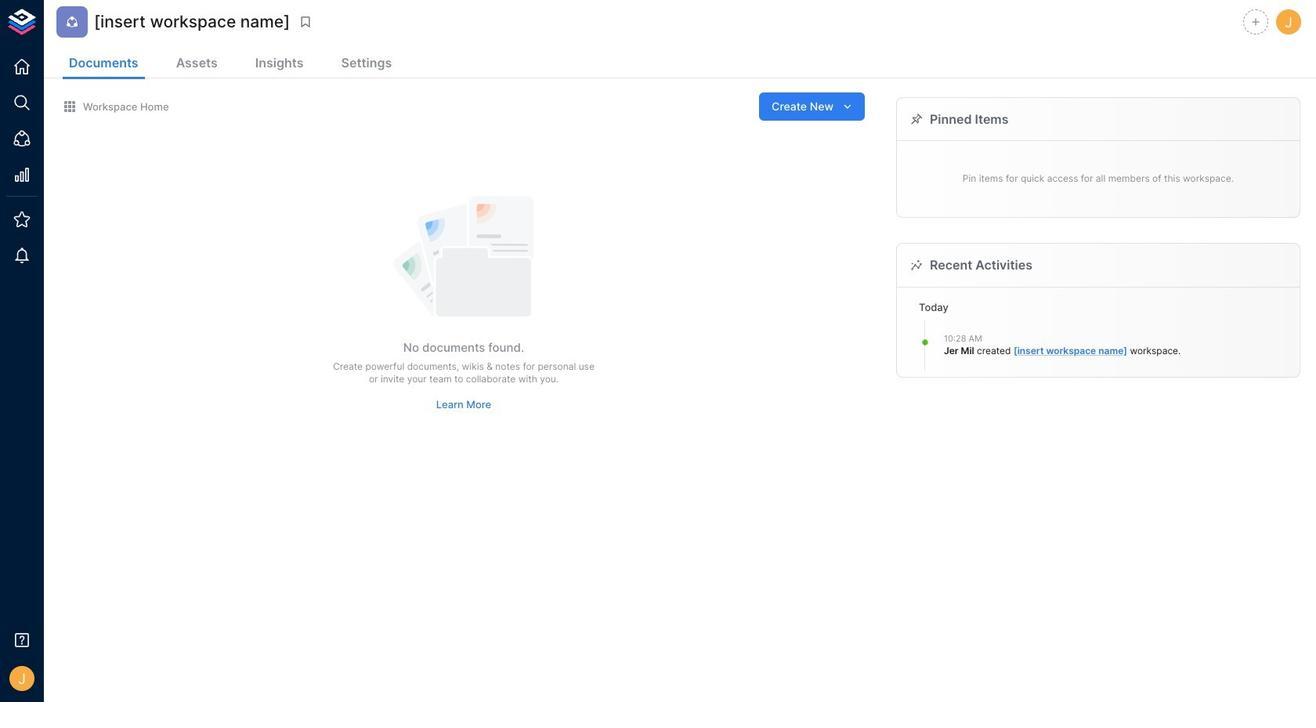 Task type: vqa. For each thing, say whether or not it's contained in the screenshot.
Bookmark icon at the left top of the page
yes



Task type: locate. For each thing, give the bounding box(es) containing it.
bookmark image
[[299, 15, 313, 29]]



